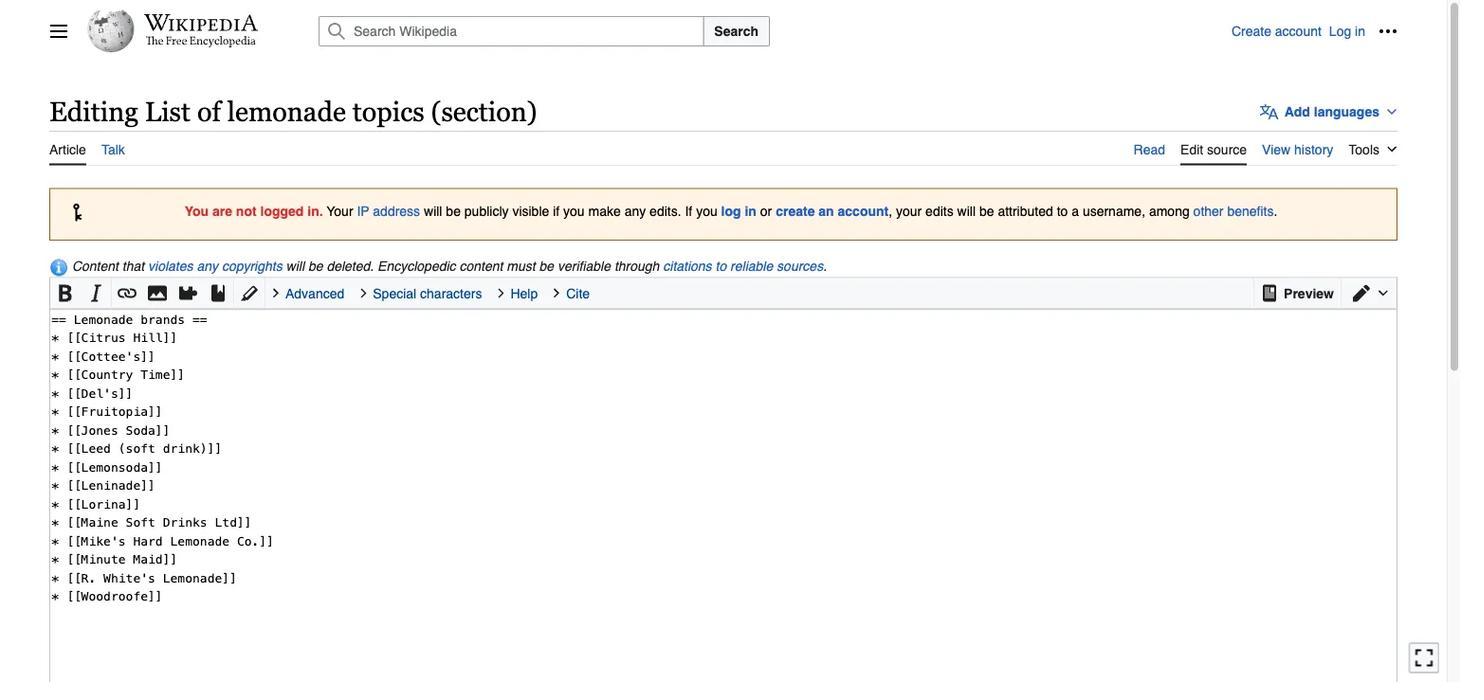 Task type: vqa. For each thing, say whether or not it's contained in the screenshot.
Edit
yes



Task type: describe. For each thing, give the bounding box(es) containing it.
lemonade
[[227, 96, 346, 127]]

0 vertical spatial .
[[1274, 204, 1278, 219]]

1 horizontal spatial to
[[1057, 204, 1068, 219]]

preview button
[[1255, 278, 1341, 309]]

create account log in
[[1232, 24, 1366, 39]]

make
[[589, 204, 621, 219]]

attributed
[[998, 204, 1053, 219]]

create account link
[[1232, 24, 1322, 39]]

history
[[1295, 142, 1334, 157]]

topics
[[353, 96, 425, 127]]

2 you from the left
[[696, 204, 718, 219]]

special
[[373, 286, 417, 301]]

(section)
[[431, 96, 537, 127]]

that
[[122, 259, 144, 274]]

add languages
[[1285, 104, 1380, 119]]

0 horizontal spatial to
[[716, 259, 727, 274]]

advanced button
[[268, 278, 356, 309]]

in inside "main content"
[[745, 204, 757, 219]]

languages
[[1314, 104, 1380, 119]]

0 horizontal spatial will
[[286, 259, 304, 274]]

reliable
[[730, 259, 773, 274]]

,
[[889, 204, 893, 219]]

you are not logged in. your ip address will be publicly visible if you make any edits. if you log in or create an account , your edits will be attributed to a username, among other benefits .
[[185, 204, 1278, 219]]

content that violates any copyrights will be deleted. encyclopedic content must be verifiable through citations to reliable sources .
[[72, 259, 827, 274]]

log in and more options image
[[1379, 22, 1398, 41]]

reference image
[[209, 279, 228, 308]]

copyrights
[[222, 259, 282, 274]]

Wikitext source editor text field
[[50, 309, 1397, 683]]

create
[[776, 204, 815, 219]]

an
[[819, 204, 834, 219]]

read link
[[1134, 131, 1166, 164]]

be left "attributed"
[[980, 204, 994, 219]]

if
[[553, 204, 560, 219]]

you
[[185, 204, 209, 219]]

personal tools navigation
[[1232, 16, 1404, 46]]

log
[[1330, 24, 1352, 39]]

violates
[[148, 259, 193, 274]]

logged
[[260, 204, 304, 219]]

view
[[1262, 142, 1291, 157]]

Search Wikipedia search field
[[319, 16, 704, 46]]

list
[[145, 96, 191, 127]]

if
[[685, 204, 693, 219]]

publicly
[[465, 204, 509, 219]]

editing
[[49, 96, 138, 127]]

article link
[[49, 131, 86, 166]]

in inside personal tools navigation
[[1355, 24, 1366, 39]]

article
[[49, 142, 86, 157]]

content
[[72, 259, 118, 274]]

be up the advanced
[[308, 259, 323, 274]]

your
[[327, 204, 353, 219]]

log in link
[[721, 204, 757, 219]]

0 vertical spatial any
[[625, 204, 646, 219]]

edits.
[[650, 204, 682, 219]]

encyclopedic
[[378, 259, 456, 274]]

insert a template image
[[178, 279, 197, 308]]

username,
[[1083, 204, 1146, 219]]

search
[[714, 24, 759, 39]]



Task type: locate. For each thing, give the bounding box(es) containing it.
help
[[511, 286, 538, 301]]

be right must
[[539, 259, 554, 274]]

to left reliable
[[716, 259, 727, 274]]

log in link
[[1330, 24, 1366, 39]]

a
[[1072, 204, 1079, 219]]

1 horizontal spatial .
[[1274, 204, 1278, 219]]

talk
[[101, 142, 125, 157]]

will up advanced dropdown button
[[286, 259, 304, 274]]

. down an
[[823, 259, 827, 274]]

create an account link
[[776, 204, 889, 219]]

among
[[1149, 204, 1190, 219]]

talk link
[[101, 131, 125, 164]]

other
[[1194, 204, 1224, 219]]

cite
[[566, 286, 590, 301]]

1 horizontal spatial account
[[1275, 24, 1322, 39]]

view history link
[[1262, 131, 1334, 164]]

account left log
[[1275, 24, 1322, 39]]

1 horizontal spatial will
[[424, 204, 442, 219]]

ip
[[357, 204, 369, 219]]

language progressive image
[[1260, 102, 1279, 121]]

you
[[563, 204, 585, 219], [696, 204, 718, 219]]

main content
[[42, 85, 1409, 683]]

special characters
[[373, 286, 482, 301]]

will
[[424, 204, 442, 219], [957, 204, 976, 219], [286, 259, 304, 274]]

are
[[212, 204, 232, 219]]

account
[[1275, 24, 1322, 39], [838, 204, 889, 219]]

. down view
[[1274, 204, 1278, 219]]

characters
[[420, 286, 482, 301]]

benefits
[[1228, 204, 1274, 219]]

0 vertical spatial in
[[1355, 24, 1366, 39]]

edits
[[926, 204, 954, 219]]

0 horizontal spatial in
[[745, 204, 757, 219]]

1 vertical spatial .
[[823, 259, 827, 274]]

menu image
[[49, 22, 68, 41]]

your
[[896, 204, 922, 219]]

advanced
[[285, 286, 345, 301]]

fullscreen image
[[1415, 649, 1434, 668]]

preview
[[1284, 286, 1334, 301]]

edit source
[[1181, 142, 1247, 157]]

not
[[236, 204, 257, 219]]

visible
[[513, 204, 549, 219]]

bold image
[[56, 279, 75, 308]]

be
[[446, 204, 461, 219], [980, 204, 994, 219], [308, 259, 323, 274], [539, 259, 554, 274]]

0 horizontal spatial account
[[838, 204, 889, 219]]

or
[[760, 204, 772, 219]]

tools
[[1349, 142, 1380, 157]]

view history
[[1262, 142, 1334, 157]]

article image
[[1261, 279, 1279, 308]]

sources
[[777, 259, 823, 274]]

you right 'if'
[[563, 204, 585, 219]]

in
[[1355, 24, 1366, 39], [745, 204, 757, 219]]

1 horizontal spatial in
[[1355, 24, 1366, 39]]

citations
[[663, 259, 712, 274]]

to left "a"
[[1057, 204, 1068, 219]]

read
[[1134, 142, 1166, 157]]

edit source link
[[1181, 131, 1247, 166]]

any
[[625, 204, 646, 219], [197, 259, 218, 274]]

0 horizontal spatial any
[[197, 259, 218, 274]]

cite button
[[549, 278, 601, 309]]

will right 'address'
[[424, 204, 442, 219]]

.
[[1274, 204, 1278, 219], [823, 259, 827, 274]]

in left or
[[745, 204, 757, 219]]

syntax highlighting image
[[240, 279, 259, 308]]

deleted.
[[327, 259, 374, 274]]

images and media image
[[148, 279, 167, 308]]

verifiable
[[558, 259, 611, 274]]

any left edits.
[[625, 204, 646, 219]]

will right edits
[[957, 204, 976, 219]]

address
[[373, 204, 420, 219]]

1 horizontal spatial you
[[696, 204, 718, 219]]

ip address link
[[357, 204, 420, 219]]

special characters button
[[356, 278, 494, 309]]

the free encyclopedia image
[[146, 36, 257, 48]]

any up reference image
[[197, 259, 218, 274]]

wikipedia image
[[144, 14, 258, 31]]

1 vertical spatial in
[[745, 204, 757, 219]]

content
[[459, 259, 503, 274]]

0 vertical spatial to
[[1057, 204, 1068, 219]]

Search search field
[[296, 16, 1232, 46]]

source
[[1207, 142, 1247, 157]]

you right the if
[[696, 204, 718, 219]]

2 horizontal spatial will
[[957, 204, 976, 219]]

of
[[197, 96, 221, 127]]

1 vertical spatial to
[[716, 259, 727, 274]]

account inside personal tools navigation
[[1275, 24, 1322, 39]]

help button
[[494, 278, 549, 309]]

through
[[614, 259, 660, 274]]

account right an
[[838, 204, 889, 219]]

0 horizontal spatial .
[[823, 259, 827, 274]]

0 vertical spatial account
[[1275, 24, 1322, 39]]

1 you from the left
[[563, 204, 585, 219]]

citations to reliable sources link
[[663, 259, 823, 274]]

other benefits link
[[1194, 204, 1274, 219]]

1 horizontal spatial any
[[625, 204, 646, 219]]

search button
[[703, 16, 770, 46]]

in.
[[308, 204, 323, 219]]

1 vertical spatial account
[[838, 204, 889, 219]]

1 vertical spatial any
[[197, 259, 218, 274]]

main content containing editing
[[42, 85, 1409, 683]]

must
[[507, 259, 535, 274]]

editing list of lemonade topics (section)
[[49, 96, 537, 127]]

create
[[1232, 24, 1272, 39]]

log
[[721, 204, 741, 219]]

to
[[1057, 204, 1068, 219], [716, 259, 727, 274]]

violates any copyrights link
[[148, 259, 282, 274]]

in right log
[[1355, 24, 1366, 39]]

italic image
[[86, 279, 105, 308]]

link image
[[118, 279, 137, 308]]

add
[[1285, 104, 1311, 119]]

0 horizontal spatial you
[[563, 204, 585, 219]]

edit
[[1181, 142, 1204, 157]]

be left publicly
[[446, 204, 461, 219]]



